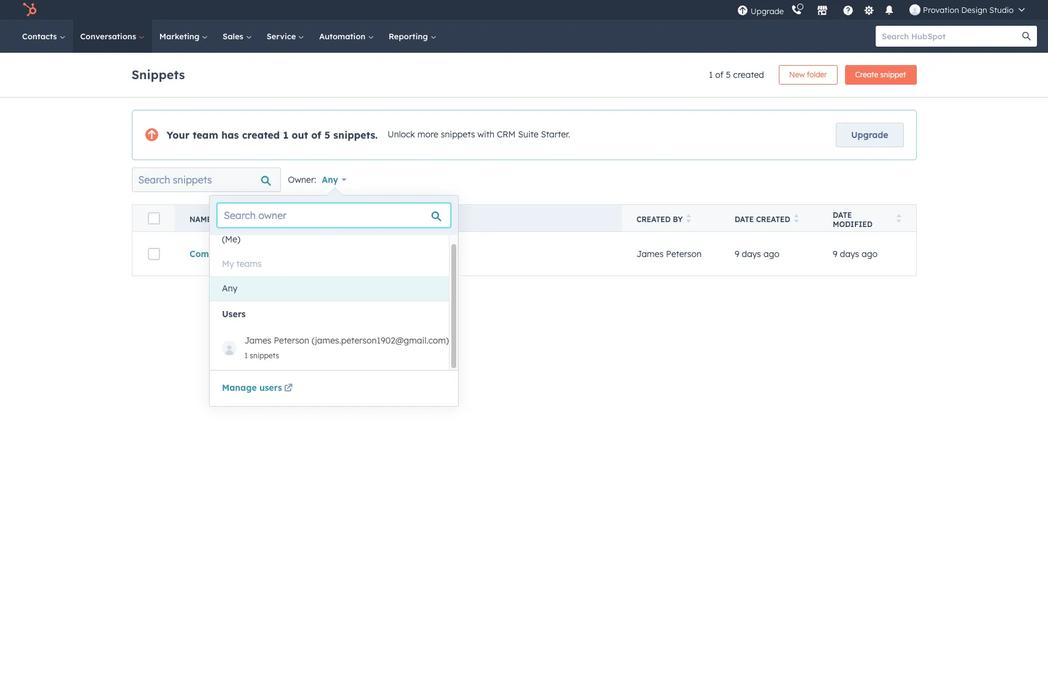 Task type: vqa. For each thing, say whether or not it's contained in the screenshot.
Chat conversation totals by URL
no



Task type: describe. For each thing, give the bounding box(es) containing it.
1 ago from the left
[[764, 248, 780, 259]]

date for date created
[[735, 215, 754, 224]]

my
[[222, 258, 234, 269]]

0 horizontal spatial of
[[311, 129, 321, 141]]

help image
[[843, 6, 854, 17]]

teams
[[237, 258, 262, 269]]

snippets.
[[334, 129, 378, 141]]

1 9 from the left
[[735, 248, 740, 259]]

(me) button
[[210, 227, 449, 252]]

created
[[637, 215, 671, 224]]

more
[[418, 129, 439, 140]]

conversations
[[80, 31, 139, 41]]

peterson for james peterson
[[667, 248, 702, 259]]

manage users link
[[222, 382, 295, 396]]

notifications button
[[879, 0, 900, 20]]

my teams button
[[210, 252, 449, 276]]

0 vertical spatial snippets
[[441, 129, 475, 140]]

notes
[[233, 248, 258, 259]]

hubspot image
[[22, 2, 37, 17]]

unlock
[[388, 129, 415, 140]]

upgrade inside 'link'
[[852, 129, 889, 141]]

created for 5
[[734, 69, 765, 80]]

settings link
[[862, 3, 877, 16]]

your
[[167, 129, 190, 141]]

users
[[222, 309, 246, 320]]

marketing
[[159, 31, 202, 41]]

1 horizontal spatial 1
[[283, 129, 289, 141]]

any button
[[321, 168, 355, 192]]

1 link opens in a new window image from the top
[[284, 382, 293, 396]]

Search search field
[[132, 168, 281, 192]]

notifications image
[[884, 6, 895, 17]]

name button
[[175, 205, 622, 232]]

calling icon image
[[792, 5, 803, 16]]

snippets banner
[[132, 61, 917, 85]]

james for james peterson (james.peterson1902@gmail.com) 1 snippets
[[245, 335, 272, 346]]

conversations link
[[73, 20, 152, 53]]

new folder button
[[779, 65, 838, 85]]

automation link
[[312, 20, 382, 53]]

link opens in a new window image inside manage users link
[[284, 384, 293, 393]]

2 9 from the left
[[833, 248, 838, 259]]

automation
[[319, 31, 368, 41]]

marketing link
[[152, 20, 215, 53]]

list box containing (me)
[[210, 227, 459, 370]]

sales
[[223, 31, 246, 41]]

out
[[292, 129, 308, 141]]

upgrade link
[[837, 123, 904, 147]]

your team has created 1 out of 5 snippets.
[[167, 129, 378, 141]]

provation design studio
[[924, 5, 1014, 15]]

with
[[478, 129, 495, 140]]

of inside snippets banner
[[716, 69, 724, 80]]

suite
[[518, 129, 539, 140]]

1 inside james peterson (james.peterson1902@gmail.com) 1 snippets
[[245, 351, 248, 360]]

unlock more snippets with crm suite starter.
[[388, 129, 570, 140]]

date modified
[[833, 210, 873, 229]]

search image
[[1023, 32, 1032, 41]]

marketplaces image
[[818, 6, 829, 17]]

james for james peterson
[[637, 248, 664, 259]]

1 of 5 created
[[709, 69, 765, 80]]

james peterson (james.peterson1902@gmail.com) 1 snippets
[[245, 335, 449, 360]]

settings image
[[864, 5, 875, 16]]

create snippet
[[856, 70, 907, 79]]

(me)
[[222, 234, 241, 245]]

snippets
[[132, 67, 185, 82]]

5 inside snippets banner
[[726, 69, 731, 80]]

ascending sort. press to sort descending. element
[[215, 214, 220, 225]]

provation
[[924, 5, 960, 15]]

name
[[190, 215, 212, 224]]

company notes snippet link
[[190, 248, 294, 259]]

date created button
[[720, 205, 819, 232]]

peterson for james peterson (james.peterson1902@gmail.com) 1 snippets
[[274, 335, 310, 346]]

company
[[190, 248, 231, 259]]

modified
[[833, 219, 873, 229]]

create snippet button
[[845, 65, 917, 85]]



Task type: locate. For each thing, give the bounding box(es) containing it.
0 vertical spatial of
[[716, 69, 724, 80]]

ascending sort. press to sort descending. image
[[215, 214, 220, 223]]

1 vertical spatial peterson
[[274, 335, 310, 346]]

created for has
[[242, 129, 280, 141]]

created left press to sort. icon
[[757, 215, 791, 224]]

1 vertical spatial created
[[242, 129, 280, 141]]

press to sort. element for modified
[[897, 214, 902, 225]]

1 horizontal spatial press to sort. element
[[794, 214, 799, 225]]

1 press to sort. element from the left
[[687, 214, 691, 225]]

press to sort. image inside date modified button
[[897, 214, 902, 223]]

0 horizontal spatial james
[[245, 335, 272, 346]]

james peterson image
[[910, 4, 921, 15]]

date for date modified
[[833, 210, 853, 219]]

0 horizontal spatial 9 days ago
[[735, 248, 780, 259]]

5
[[726, 69, 731, 80], [325, 129, 330, 141]]

0 vertical spatial james
[[637, 248, 664, 259]]

company notes snippet
[[190, 248, 294, 259]]

2 9 days ago from the left
[[833, 248, 878, 259]]

any button
[[210, 276, 449, 301]]

Search owner search field
[[217, 203, 451, 228]]

james
[[637, 248, 664, 259], [245, 335, 272, 346]]

0 vertical spatial upgrade
[[751, 6, 784, 16]]

service link
[[259, 20, 312, 53]]

list box
[[210, 227, 459, 370]]

1 horizontal spatial ago
[[862, 248, 878, 259]]

9 days ago down modified
[[833, 248, 878, 259]]

1 press to sort. image from the left
[[687, 214, 691, 223]]

reporting link
[[382, 20, 444, 53]]

1 horizontal spatial date
[[833, 210, 853, 219]]

manage users
[[222, 382, 282, 393]]

2 vertical spatial created
[[757, 215, 791, 224]]

of
[[716, 69, 724, 80], [311, 129, 321, 141]]

0 vertical spatial any
[[322, 174, 338, 185]]

1 horizontal spatial press to sort. image
[[897, 214, 902, 223]]

0 horizontal spatial 5
[[325, 129, 330, 141]]

created
[[734, 69, 765, 80], [242, 129, 280, 141], [757, 215, 791, 224]]

1 inside snippets banner
[[709, 69, 713, 80]]

0 horizontal spatial any
[[222, 283, 238, 294]]

folder
[[807, 70, 828, 79]]

2 link opens in a new window image from the top
[[284, 384, 293, 393]]

hubspot link
[[15, 2, 46, 17]]

0 horizontal spatial date
[[735, 215, 754, 224]]

1 horizontal spatial any
[[322, 174, 338, 185]]

2 press to sort. image from the left
[[897, 214, 902, 223]]

created inside button
[[757, 215, 791, 224]]

1 horizontal spatial 5
[[726, 69, 731, 80]]

0 horizontal spatial 9
[[735, 248, 740, 259]]

1 horizontal spatial 9 days ago
[[833, 248, 878, 259]]

peterson
[[667, 248, 702, 259], [274, 335, 310, 346]]

press to sort. image
[[794, 214, 799, 223]]

0 vertical spatial created
[[734, 69, 765, 80]]

press to sort. element inside date modified button
[[897, 214, 902, 225]]

press to sort. image for by
[[687, 214, 691, 223]]

james inside james peterson (james.peterson1902@gmail.com) 1 snippets
[[245, 335, 272, 346]]

peterson down by
[[667, 248, 702, 259]]

0 horizontal spatial peterson
[[274, 335, 310, 346]]

any down my
[[222, 283, 238, 294]]

1 horizontal spatial james
[[637, 248, 664, 259]]

3 press to sort. element from the left
[[897, 214, 902, 225]]

ago
[[764, 248, 780, 259], [862, 248, 878, 259]]

1 vertical spatial 1
[[283, 129, 289, 141]]

0 vertical spatial 1
[[709, 69, 713, 80]]

press to sort. element for created
[[794, 214, 799, 225]]

9 days ago down date created
[[735, 248, 780, 259]]

upgrade down the create
[[852, 129, 889, 141]]

studio
[[990, 5, 1014, 15]]

9 days ago
[[735, 248, 780, 259], [833, 248, 878, 259]]

provation design studio button
[[903, 0, 1033, 20]]

by
[[673, 215, 683, 224]]

search button
[[1017, 26, 1038, 47]]

james down created
[[637, 248, 664, 259]]

ago down date created
[[764, 248, 780, 259]]

0 horizontal spatial upgrade
[[751, 6, 784, 16]]

Search HubSpot search field
[[876, 26, 1027, 47]]

2 press to sort. element from the left
[[794, 214, 799, 225]]

date inside button
[[735, 215, 754, 224]]

1 vertical spatial any
[[222, 283, 238, 294]]

peterson down users button
[[274, 335, 310, 346]]

snippets up users on the left bottom of page
[[250, 351, 279, 360]]

1 horizontal spatial upgrade
[[852, 129, 889, 141]]

any inside popup button
[[322, 174, 338, 185]]

9 down modified
[[833, 248, 838, 259]]

has
[[221, 129, 239, 141]]

james peterson
[[637, 248, 702, 259]]

starter.
[[541, 129, 570, 140]]

owner:
[[288, 174, 316, 185]]

press to sort. image right the date modified
[[897, 214, 902, 223]]

date left press to sort. icon
[[735, 215, 754, 224]]

1 days from the left
[[742, 248, 762, 259]]

upgrade inside menu
[[751, 6, 784, 16]]

manage
[[222, 382, 257, 393]]

1 vertical spatial james
[[245, 335, 272, 346]]

press to sort. element right date created
[[794, 214, 799, 225]]

1 vertical spatial upgrade
[[852, 129, 889, 141]]

1 horizontal spatial 9
[[833, 248, 838, 259]]

james down users
[[245, 335, 272, 346]]

snippets
[[441, 129, 475, 140], [250, 351, 279, 360]]

created left "new"
[[734, 69, 765, 80]]

0 vertical spatial 5
[[726, 69, 731, 80]]

any
[[322, 174, 338, 185], [222, 283, 238, 294]]

date created
[[735, 215, 791, 224]]

1
[[709, 69, 713, 80], [283, 129, 289, 141], [245, 351, 248, 360]]

upgrade image
[[738, 5, 749, 16]]

2 horizontal spatial 1
[[709, 69, 713, 80]]

1 horizontal spatial days
[[841, 248, 860, 259]]

date
[[833, 210, 853, 219], [735, 215, 754, 224]]

created by button
[[622, 205, 720, 232]]

9
[[735, 248, 740, 259], [833, 248, 838, 259]]

menu
[[737, 0, 1034, 20]]

upgrade right the upgrade icon
[[751, 6, 784, 16]]

peterson inside james peterson (james.peterson1902@gmail.com) 1 snippets
[[274, 335, 310, 346]]

1 9 days ago from the left
[[735, 248, 780, 259]]

any inside button
[[222, 283, 238, 294]]

press to sort. element right by
[[687, 214, 691, 225]]

0 horizontal spatial 1
[[245, 351, 248, 360]]

1 horizontal spatial of
[[716, 69, 724, 80]]

created inside snippets banner
[[734, 69, 765, 80]]

0 horizontal spatial days
[[742, 248, 762, 259]]

0 horizontal spatial ago
[[764, 248, 780, 259]]

create
[[856, 70, 879, 79]]

2 days from the left
[[841, 248, 860, 259]]

days down modified
[[841, 248, 860, 259]]

date modified button
[[819, 205, 917, 232]]

0 horizontal spatial press to sort. image
[[687, 214, 691, 223]]

1 horizontal spatial snippets
[[441, 129, 475, 140]]

created right the has
[[242, 129, 280, 141]]

reporting
[[389, 31, 431, 41]]

marketplaces button
[[810, 0, 836, 20]]

1 vertical spatial 5
[[325, 129, 330, 141]]

date inside the date modified
[[833, 210, 853, 219]]

james peterson (james.peterson1902@gmail.com) option
[[222, 326, 449, 370]]

(james.peterson1902@gmail.com)
[[312, 335, 449, 346]]

days down date created
[[742, 248, 762, 259]]

new folder
[[790, 70, 828, 79]]

snippets inside james peterson (james.peterson1902@gmail.com) 1 snippets
[[250, 351, 279, 360]]

2 vertical spatial 1
[[245, 351, 248, 360]]

calling icon button
[[787, 2, 808, 18]]

created by
[[637, 215, 683, 224]]

contacts link
[[15, 20, 73, 53]]

upgrade
[[751, 6, 784, 16], [852, 129, 889, 141]]

date right press to sort. icon
[[833, 210, 853, 219]]

ago down modified
[[862, 248, 878, 259]]

press to sort. image for modified
[[897, 214, 902, 223]]

1 vertical spatial of
[[311, 129, 321, 141]]

my teams
[[222, 258, 262, 269]]

help button
[[838, 0, 859, 20]]

team
[[193, 129, 218, 141]]

press to sort. element right the date modified
[[897, 214, 902, 225]]

users button
[[210, 304, 449, 325]]

link opens in a new window image
[[284, 382, 293, 396], [284, 384, 293, 393]]

sales link
[[215, 20, 259, 53]]

press to sort. element inside created by button
[[687, 214, 691, 225]]

2 ago from the left
[[862, 248, 878, 259]]

1 horizontal spatial peterson
[[667, 248, 702, 259]]

press to sort. element
[[687, 214, 691, 225], [794, 214, 799, 225], [897, 214, 902, 225]]

contacts
[[22, 31, 59, 41]]

days
[[742, 248, 762, 259], [841, 248, 860, 259]]

9 down date created
[[735, 248, 740, 259]]

press to sort. element inside 'date created' button
[[794, 214, 799, 225]]

snippet
[[261, 248, 294, 259]]

0 horizontal spatial snippets
[[250, 351, 279, 360]]

1 vertical spatial snippets
[[250, 351, 279, 360]]

menu containing provation design studio
[[737, 0, 1034, 20]]

any right 'owner:'
[[322, 174, 338, 185]]

2 horizontal spatial press to sort. element
[[897, 214, 902, 225]]

crm
[[497, 129, 516, 140]]

new
[[790, 70, 805, 79]]

users
[[260, 382, 282, 393]]

design
[[962, 5, 988, 15]]

0 vertical spatial peterson
[[667, 248, 702, 259]]

0 horizontal spatial press to sort. element
[[687, 214, 691, 225]]

press to sort. image right by
[[687, 214, 691, 223]]

press to sort. image inside created by button
[[687, 214, 691, 223]]

snippet
[[881, 70, 907, 79]]

press to sort. element for by
[[687, 214, 691, 225]]

press to sort. image
[[687, 214, 691, 223], [897, 214, 902, 223]]

service
[[267, 31, 299, 41]]

snippets left the with
[[441, 129, 475, 140]]



